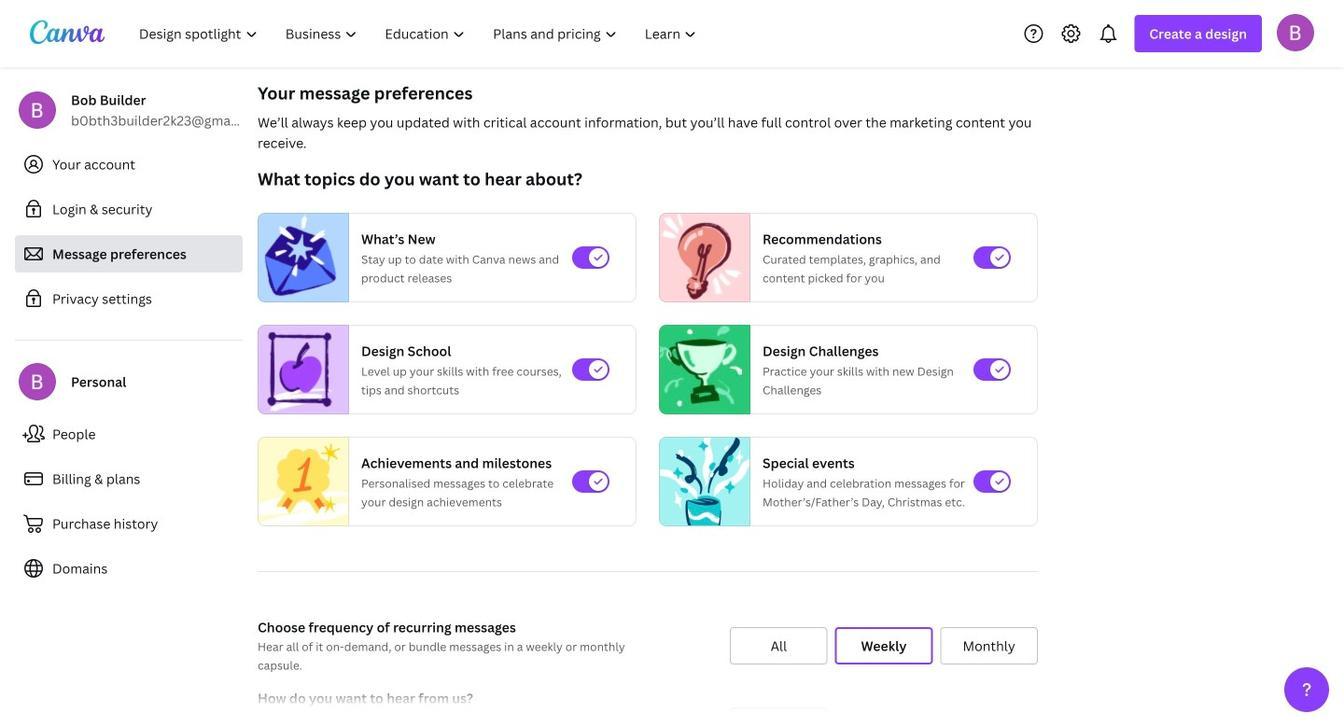 Task type: vqa. For each thing, say whether or not it's contained in the screenshot.
button
yes



Task type: locate. For each thing, give the bounding box(es) containing it.
bob builder image
[[1277, 14, 1315, 51]]

topic image
[[259, 213, 341, 303], [660, 213, 742, 303], [259, 325, 341, 415], [660, 325, 742, 415], [259, 433, 348, 531], [660, 433, 750, 531]]

top level navigation element
[[127, 15, 713, 52]]

None button
[[730, 628, 828, 665], [835, 628, 933, 665], [941, 628, 1038, 665], [730, 628, 828, 665], [835, 628, 933, 665], [941, 628, 1038, 665]]



